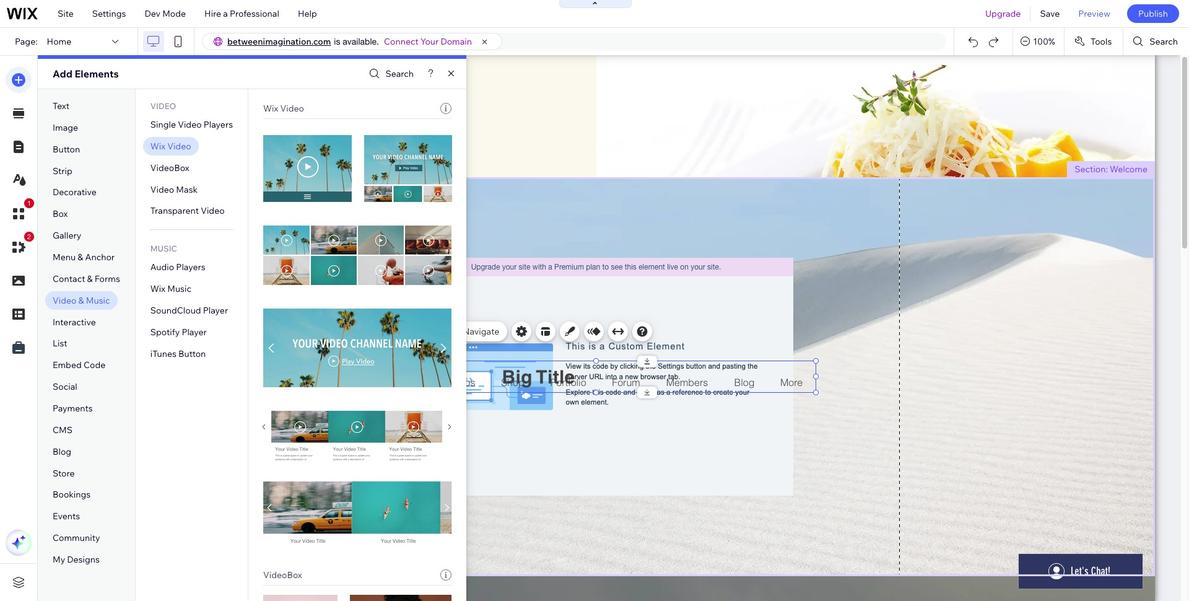 Task type: describe. For each thing, give the bounding box(es) containing it.
dev
[[145, 8, 161, 19]]

soundcloud
[[150, 305, 201, 316]]

music down audio players
[[167, 283, 191, 294]]

community
[[53, 532, 100, 544]]

my designs
[[53, 554, 100, 565]]

manage menu
[[385, 326, 443, 337]]

settings
[[92, 8, 126, 19]]

publish button
[[1128, 4, 1180, 23]]

elements
[[75, 68, 119, 80]]

2
[[27, 233, 31, 240]]

1 horizontal spatial wix video
[[263, 103, 304, 114]]

designs
[[67, 554, 100, 565]]

contact
[[53, 273, 85, 284]]

connect
[[384, 36, 419, 47]]

horizontal
[[380, 351, 416, 361]]

1 horizontal spatial search button
[[1124, 28, 1190, 55]]

100% button
[[1014, 28, 1065, 55]]

0 vertical spatial menu
[[53, 252, 76, 263]]

embed code
[[53, 360, 106, 371]]

home
[[47, 36, 71, 47]]

welcome
[[1111, 164, 1148, 175]]

single video players
[[150, 119, 233, 130]]

0 horizontal spatial wix video
[[150, 141, 191, 152]]

events
[[53, 511, 80, 522]]

tools
[[1091, 36, 1113, 47]]

upgrade
[[986, 8, 1022, 19]]

mode
[[162, 8, 186, 19]]

menu for horizontal menu
[[418, 351, 437, 361]]

player for spotify player
[[182, 327, 207, 338]]

2 vertical spatial wix
[[150, 283, 166, 294]]

available.
[[343, 37, 379, 46]]

menu for manage menu
[[420, 326, 443, 337]]

1 vertical spatial players
[[176, 262, 206, 273]]

wix music
[[150, 283, 191, 294]]

single
[[150, 119, 176, 130]]

1
[[27, 200, 31, 207]]

contact & forms
[[53, 273, 120, 284]]

hire a professional
[[205, 8, 279, 19]]

0 horizontal spatial videobox
[[150, 162, 189, 173]]

payments
[[53, 403, 93, 414]]

itunes button
[[150, 348, 206, 359]]

music up 'audio'
[[150, 244, 177, 254]]

& for menu
[[78, 252, 83, 263]]

interactive
[[53, 316, 96, 328]]

preview button
[[1070, 0, 1120, 27]]

image
[[53, 122, 78, 133]]

video mask
[[150, 184, 198, 195]]

is
[[334, 37, 341, 46]]

2 button
[[6, 232, 34, 260]]

section:
[[1075, 164, 1109, 175]]



Task type: locate. For each thing, give the bounding box(es) containing it.
audio
[[150, 262, 174, 273]]

0 horizontal spatial search
[[386, 68, 414, 79]]

button
[[53, 144, 80, 155], [179, 348, 206, 359]]

0 vertical spatial search
[[1150, 36, 1179, 47]]

player right 'soundcloud'
[[203, 305, 228, 316]]

button down spotify player
[[179, 348, 206, 359]]

wix
[[263, 103, 278, 114], [150, 141, 166, 152], [150, 283, 166, 294]]

section: welcome
[[1075, 164, 1148, 175]]

save
[[1041, 8, 1061, 19]]

&
[[78, 252, 83, 263], [87, 273, 93, 284], [78, 295, 84, 306]]

navigate
[[463, 326, 500, 337]]

video & music
[[53, 295, 110, 306]]

my
[[53, 554, 65, 565]]

1 horizontal spatial button
[[179, 348, 206, 359]]

0 vertical spatial &
[[78, 252, 83, 263]]

search down publish
[[1150, 36, 1179, 47]]

1 vertical spatial &
[[87, 273, 93, 284]]

anchor
[[85, 252, 115, 263]]

search button down publish
[[1124, 28, 1190, 55]]

search
[[1150, 36, 1179, 47], [386, 68, 414, 79]]

& left the "forms"
[[87, 273, 93, 284]]

0 vertical spatial players
[[204, 119, 233, 130]]

mask
[[176, 184, 198, 195]]

0 vertical spatial search button
[[1124, 28, 1190, 55]]

a
[[223, 8, 228, 19]]

domain
[[441, 36, 472, 47]]

is available. connect your domain
[[334, 36, 472, 47]]

1 vertical spatial player
[[182, 327, 207, 338]]

dev mode
[[145, 8, 186, 19]]

menu down manage menu
[[418, 351, 437, 361]]

menu right manage
[[420, 326, 443, 337]]

0 vertical spatial player
[[203, 305, 228, 316]]

0 horizontal spatial search button
[[367, 65, 414, 83]]

list
[[53, 338, 67, 349]]

code
[[84, 360, 106, 371]]

strip
[[53, 165, 72, 176]]

transparent
[[150, 205, 199, 217]]

spotify
[[150, 327, 180, 338]]

forms
[[95, 273, 120, 284]]

gallery
[[53, 230, 81, 241]]

player for soundcloud player
[[203, 305, 228, 316]]

decorative
[[53, 187, 97, 198]]

text
[[53, 100, 69, 112]]

2 vertical spatial &
[[78, 295, 84, 306]]

music down the "forms"
[[86, 295, 110, 306]]

menu
[[53, 252, 76, 263], [420, 326, 443, 337], [418, 351, 437, 361]]

players right single
[[204, 119, 233, 130]]

1 horizontal spatial videobox
[[263, 570, 302, 581]]

add elements
[[53, 68, 119, 80]]

0 vertical spatial button
[[53, 144, 80, 155]]

& left anchor
[[78, 252, 83, 263]]

betweenimagination.com
[[227, 36, 331, 47]]

player
[[203, 305, 228, 316], [182, 327, 207, 338]]

spotify player
[[150, 327, 207, 338]]

site
[[58, 8, 74, 19]]

wix video
[[263, 103, 304, 114], [150, 141, 191, 152]]

menu & anchor
[[53, 252, 115, 263]]

transparent video
[[150, 205, 225, 217]]

your
[[421, 36, 439, 47]]

audio players
[[150, 262, 206, 273]]

soundcloud player
[[150, 305, 228, 316]]

tools button
[[1065, 28, 1124, 55]]

videobox
[[150, 162, 189, 173], [263, 570, 302, 581]]

players right 'audio'
[[176, 262, 206, 273]]

& for contact
[[87, 273, 93, 284]]

1 vertical spatial button
[[179, 348, 206, 359]]

add
[[53, 68, 72, 80]]

2 vertical spatial menu
[[418, 351, 437, 361]]

1 horizontal spatial search
[[1150, 36, 1179, 47]]

store
[[53, 468, 75, 479]]

1 vertical spatial wix
[[150, 141, 166, 152]]

manage
[[385, 326, 418, 337]]

search down connect
[[386, 68, 414, 79]]

search button
[[1124, 28, 1190, 55], [367, 65, 414, 83]]

100%
[[1034, 36, 1056, 47]]

& down "contact & forms" on the left top of page
[[78, 295, 84, 306]]

players
[[204, 119, 233, 130], [176, 262, 206, 273]]

itunes
[[150, 348, 177, 359]]

0 vertical spatial videobox
[[150, 162, 189, 173]]

0 vertical spatial wix
[[263, 103, 278, 114]]

video
[[150, 101, 176, 111], [280, 103, 304, 114], [178, 119, 202, 130], [167, 141, 191, 152], [150, 184, 174, 195], [201, 205, 225, 217], [53, 295, 76, 306]]

publish
[[1139, 8, 1169, 19]]

1 vertical spatial search button
[[367, 65, 414, 83]]

0 vertical spatial wix video
[[263, 103, 304, 114]]

menu down 'gallery' on the left of page
[[53, 252, 76, 263]]

1 vertical spatial menu
[[420, 326, 443, 337]]

blog
[[53, 446, 71, 457]]

save button
[[1031, 0, 1070, 27]]

hire
[[205, 8, 221, 19]]

0 horizontal spatial button
[[53, 144, 80, 155]]

bookings
[[53, 489, 91, 500]]

& for video
[[78, 295, 84, 306]]

box
[[53, 208, 68, 220]]

professional
[[230, 8, 279, 19]]

button down image on the left
[[53, 144, 80, 155]]

social
[[53, 381, 77, 392]]

1 vertical spatial search
[[386, 68, 414, 79]]

help
[[298, 8, 317, 19]]

cms
[[53, 424, 73, 436]]

player down soundcloud player
[[182, 327, 207, 338]]

1 button
[[6, 198, 34, 227]]

music
[[150, 244, 177, 254], [167, 283, 191, 294], [86, 295, 110, 306]]

horizontal menu
[[380, 351, 437, 361]]

embed
[[53, 360, 82, 371]]

1 vertical spatial wix video
[[150, 141, 191, 152]]

preview
[[1079, 8, 1111, 19]]

1 vertical spatial videobox
[[263, 570, 302, 581]]

search button down connect
[[367, 65, 414, 83]]



Task type: vqa. For each thing, say whether or not it's contained in the screenshot.
Add Section 'button'
no



